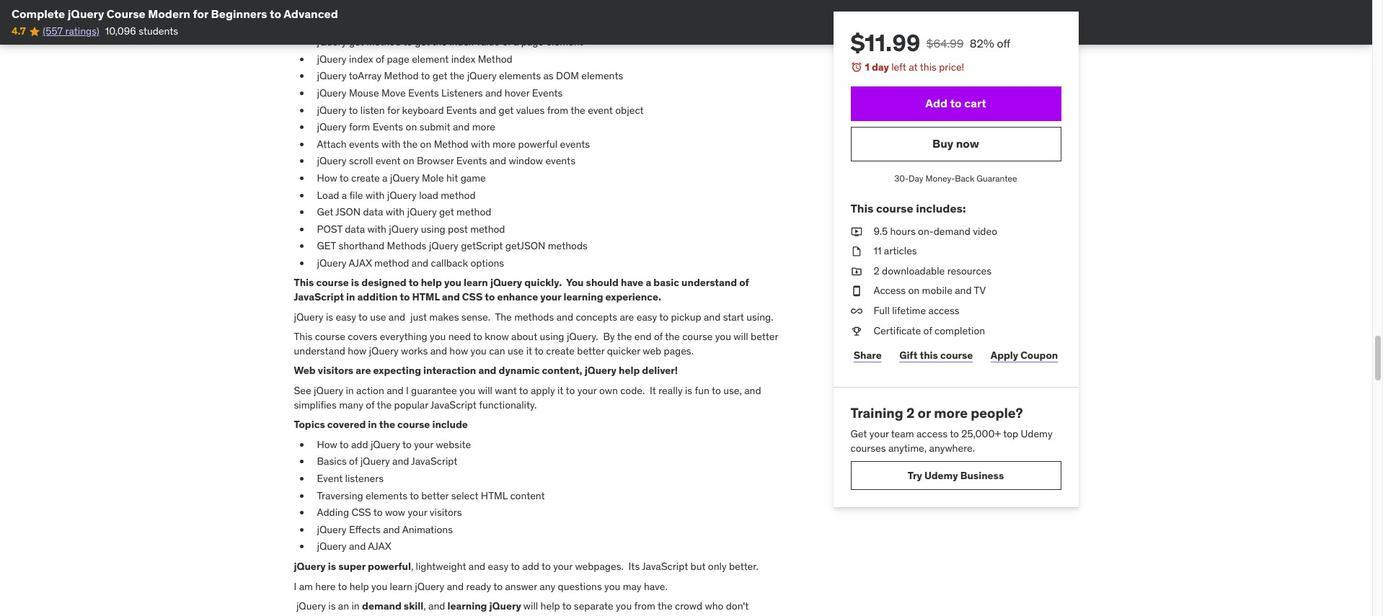 Task type: locate. For each thing, give the bounding box(es) containing it.
enhance
[[497, 291, 538, 304]]

, inside how to create a dynamic list with jquery project jquery data method save values into the element object jquery get method to get the index value of a page element jquery index of page element index method jquery toarray method to get the jquery elements as dom elements jquery mouse move events listeners and hover events jquery to listen for keyboard events and get values from the event object jquery form events on submit and more attach events with the on method with more powerful events jquery scroll event on browser events and window events how to create a jquery mole hit game load a file with jquery load method get json data with jquery get method post data with jquery using post method get shorthand methods jquery getscript getjson methods jquery ajax method and callback options this course is designed to help you learn jquery quickly.  you should have a basic understand of javascript in addition to html and css to enhance your learning experience. jquery is easy to use and  just makes sense.  the methods and concepts are easy to pickup and start using. this course covers everything you need to know about using jquery.  by the end of the course you will better understand how jquery works and how you can use it to create better quicker web pages. web visitors are expecting interaction and dynamic content, jquery help deliver! see jquery in action and i guarantee you will want to apply it to your own code.  it really is fun to use, and simplifies many of the popular javascript functionality. topics covered in the course include how to add jquery to your website basics of jquery and javascript event listeners traversing elements to better select html content adding css to wow your visitors jquery effects and animations jquery and ajax jquery is super powerful , lightweight and easy to add to your webpages.  its javascript but only better. i am here to help you learn jquery and ready to answer any questions you may have.
[[411, 561, 414, 573]]

get
[[349, 35, 364, 48], [415, 35, 430, 48], [433, 70, 448, 82], [499, 104, 514, 117], [439, 206, 454, 219]]

0 vertical spatial for
[[193, 6, 209, 21]]

experience.
[[606, 291, 661, 304]]

1 vertical spatial css
[[352, 507, 371, 520]]

course
[[876, 202, 914, 216], [316, 277, 349, 290], [315, 331, 346, 344], [683, 331, 713, 344], [941, 349, 973, 362], [398, 419, 430, 432]]

1 vertical spatial values
[[516, 104, 545, 117]]

0 vertical spatial html
[[412, 291, 440, 304]]

it right apply
[[558, 385, 564, 398]]

1 vertical spatial object
[[616, 104, 644, 117]]

now
[[956, 136, 980, 151]]

event
[[317, 473, 343, 486]]

training
[[851, 405, 904, 422]]

includes:
[[916, 202, 966, 216]]

and down expecting
[[387, 385, 404, 398]]

index up listeners
[[451, 52, 476, 65]]

access down mobile at the right of the page
[[929, 304, 960, 317]]

json
[[336, 206, 361, 219]]

will left want
[[478, 385, 493, 398]]

2 xsmall image from the top
[[851, 265, 862, 279]]

to right the "here"
[[338, 580, 347, 593]]

and up interaction
[[430, 345, 447, 358]]

with right file
[[366, 189, 385, 202]]

0 horizontal spatial css
[[352, 507, 371, 520]]

with up the game
[[471, 138, 490, 151]]

method up post
[[457, 206, 492, 219]]

html down callback
[[412, 291, 440, 304]]

how down need
[[450, 345, 468, 358]]

1 how from the left
[[348, 345, 367, 358]]

2 vertical spatial element
[[412, 52, 449, 65]]

to left advanced
[[270, 6, 281, 21]]

element up dom
[[546, 35, 583, 48]]

2 vertical spatial this
[[294, 331, 313, 344]]

using.
[[747, 311, 774, 324]]

1 horizontal spatial 2
[[907, 405, 915, 422]]

1 vertical spatial access
[[917, 428, 948, 441]]

0 vertical spatial get
[[317, 206, 334, 219]]

share
[[854, 349, 882, 362]]

(557 ratings)
[[43, 25, 99, 38]]

on
[[406, 121, 417, 134], [420, 138, 432, 151], [403, 155, 414, 168], [909, 284, 920, 297]]

method up the browser at the left top of page
[[434, 138, 469, 151]]

buy now
[[933, 136, 980, 151]]

get up post
[[439, 206, 454, 219]]

guarantee
[[977, 173, 1018, 184]]

your up any
[[553, 561, 573, 573]]

full
[[874, 304, 890, 317]]

2 vertical spatial create
[[546, 345, 575, 358]]

0 vertical spatial object
[[540, 18, 569, 31]]

data up shorthand
[[345, 223, 365, 236]]

form
[[349, 121, 370, 134]]

0 vertical spatial add
[[351, 438, 368, 451]]

in left addition
[[346, 291, 355, 304]]

anytime,
[[889, 442, 927, 455]]

1 vertical spatial how
[[317, 172, 337, 185]]

events
[[349, 138, 379, 151], [560, 138, 590, 151], [546, 155, 576, 168]]

you inside will help to separate you from the crowd who don't know jquery.
[[616, 600, 632, 613]]

0 vertical spatial element
[[501, 18, 538, 31]]

1 horizontal spatial understand
[[682, 277, 737, 290]]

, down jquery and
[[424, 600, 426, 613]]

any
[[540, 580, 556, 593]]

help down super at bottom left
[[350, 580, 369, 593]]

access inside training 2 or more people? get your team access to 25,000+ top udemy courses anytime, anywhere.
[[917, 428, 948, 441]]

file
[[350, 189, 363, 202]]

are down experience.
[[620, 311, 634, 324]]

2 this from the top
[[920, 349, 938, 362]]

1 vertical spatial this
[[294, 277, 314, 290]]

1 horizontal spatial use
[[508, 345, 524, 358]]

1 horizontal spatial powerful
[[518, 138, 558, 151]]

0 horizontal spatial easy
[[336, 311, 356, 324]]

access down or
[[917, 428, 948, 441]]

to inside will help to separate you from the crowd who don't know jquery.
[[562, 600, 572, 613]]

10,096 students
[[105, 25, 178, 38]]

website
[[436, 438, 471, 451]]

learn down options
[[464, 277, 488, 290]]

1 vertical spatial 2
[[907, 405, 915, 422]]

your inside training 2 or more people? get your team access to 25,000+ top udemy courses anytime, anywhere.
[[870, 428, 889, 441]]

callback
[[431, 257, 468, 270]]

full lifetime access
[[874, 304, 960, 317]]

may
[[623, 580, 642, 593]]

1 horizontal spatial get
[[851, 428, 867, 441]]

1 xsmall image from the top
[[851, 245, 862, 259]]

demand down includes:
[[934, 225, 971, 238]]

ajax down shorthand
[[349, 257, 372, 270]]

82%
[[970, 36, 995, 50]]

use
[[370, 311, 386, 324], [508, 345, 524, 358]]

0 horizontal spatial will
[[478, 385, 493, 398]]

2 horizontal spatial elements
[[582, 70, 623, 82]]

0 vertical spatial learn
[[464, 277, 488, 290]]

day
[[872, 61, 889, 74]]

method up getscript
[[470, 223, 505, 236]]

easy up end
[[637, 311, 657, 324]]

with down the listen in the left of the page
[[382, 138, 401, 151]]

traversing
[[317, 490, 363, 503]]

this right at
[[920, 61, 937, 74]]

udemy right try
[[925, 469, 958, 482]]

course down popular
[[398, 419, 430, 432]]

0 horizontal spatial get
[[317, 206, 334, 219]]

0 horizontal spatial better
[[421, 490, 449, 503]]

of down full lifetime access
[[924, 324, 933, 337]]

addition
[[357, 291, 398, 304]]

create up data
[[351, 1, 380, 14]]

you left can
[[471, 345, 487, 358]]

0 horizontal spatial how
[[348, 345, 367, 358]]

0 vertical spatial more
[[472, 121, 496, 134]]

apply
[[991, 349, 1019, 362]]

of right end
[[654, 331, 663, 344]]

4 xsmall image from the top
[[851, 324, 862, 338]]

, left lightweight
[[411, 561, 414, 573]]

is down 'get'
[[326, 311, 333, 324]]

methods
[[548, 240, 588, 253], [514, 311, 554, 324]]

of up listeners
[[349, 455, 358, 468]]

1 horizontal spatial object
[[616, 104, 644, 117]]

course down 'get'
[[316, 277, 349, 290]]

to left the cart
[[951, 96, 962, 110]]

1 horizontal spatial are
[[620, 311, 634, 324]]

of up toarray
[[376, 52, 385, 65]]

3 how from the top
[[317, 438, 337, 451]]

element
[[501, 18, 538, 31], [546, 35, 583, 48], [412, 52, 449, 65]]

to right need
[[473, 331, 483, 344]]

0 vertical spatial values
[[433, 18, 462, 31]]

0 horizontal spatial powerful
[[368, 561, 411, 573]]

1 horizontal spatial visitors
[[430, 507, 462, 520]]

events down dom
[[560, 138, 590, 151]]

xsmall image for 9.5
[[851, 225, 862, 239]]

dom
[[556, 70, 579, 82]]

access
[[929, 304, 960, 317], [917, 428, 948, 441]]

action
[[356, 385, 384, 398]]

in right covered
[[368, 419, 377, 432]]

getjson
[[506, 240, 546, 253]]

and up ready
[[469, 561, 486, 573]]

2 vertical spatial how
[[317, 438, 337, 451]]

0 horizontal spatial html
[[412, 291, 440, 304]]

who
[[705, 600, 724, 613]]

cart
[[965, 96, 987, 110]]

list
[[432, 1, 448, 14]]

from down as in the left top of the page
[[547, 104, 568, 117]]

ajax
[[349, 257, 372, 270], [368, 541, 391, 554]]

to right fun
[[712, 385, 721, 398]]

is left super at bottom left
[[328, 561, 336, 573]]

1 horizontal spatial from
[[635, 600, 656, 613]]

top
[[1004, 428, 1019, 441]]

1 vertical spatial understand
[[294, 345, 346, 358]]

0 vertical spatial visitors
[[318, 365, 354, 378]]

create down scroll
[[351, 172, 380, 185]]

0 vertical spatial css
[[462, 291, 483, 304]]

1 vertical spatial visitors
[[430, 507, 462, 520]]

at
[[909, 61, 918, 74]]

$11.99 $64.99 82% off
[[851, 28, 1011, 58]]

0 horizontal spatial event
[[376, 155, 401, 168]]

0 vertical spatial this
[[920, 61, 937, 74]]

25,000+
[[962, 428, 1001, 441]]

i left am
[[294, 580, 297, 593]]

methods right getjson
[[548, 240, 588, 253]]

in right an on the left bottom
[[352, 600, 360, 613]]

add to cart button
[[851, 86, 1062, 121]]

1 vertical spatial this
[[920, 349, 938, 362]]

using left post
[[421, 223, 446, 236]]

fun
[[695, 385, 710, 398]]

1 vertical spatial xsmall image
[[851, 304, 862, 319]]

about
[[511, 331, 538, 344]]

0 vertical spatial it
[[526, 345, 532, 358]]

xsmall image
[[851, 225, 862, 239], [851, 304, 862, 319]]

0 horizontal spatial object
[[540, 18, 569, 31]]

1 horizontal spatial better
[[577, 345, 605, 358]]

a right have
[[646, 277, 652, 290]]

want
[[495, 385, 517, 398]]

1 vertical spatial use
[[508, 345, 524, 358]]

buy
[[933, 136, 954, 151]]

1 horizontal spatial css
[[462, 291, 483, 304]]

,
[[411, 561, 414, 573], [424, 600, 426, 613]]

3 xsmall image from the top
[[851, 284, 862, 299]]

only
[[708, 561, 727, 573]]

covers
[[348, 331, 378, 344]]

this course includes:
[[851, 202, 966, 216]]

and
[[486, 87, 502, 100], [480, 104, 496, 117], [453, 121, 470, 134], [490, 155, 506, 168], [412, 257, 429, 270], [955, 284, 972, 297], [442, 291, 460, 304], [389, 311, 406, 324], [557, 311, 574, 324], [704, 311, 721, 324], [430, 345, 447, 358], [479, 365, 497, 378], [387, 385, 404, 398], [745, 385, 761, 398], [392, 455, 409, 468], [383, 524, 400, 537], [349, 541, 366, 554], [469, 561, 486, 573], [429, 600, 445, 613]]

to right want
[[519, 385, 528, 398]]

on-
[[918, 225, 934, 238]]

0 horizontal spatial visitors
[[318, 365, 354, 378]]

resources
[[948, 265, 992, 278]]

students
[[139, 25, 178, 38]]

2 xsmall image from the top
[[851, 304, 862, 319]]

buy now button
[[851, 127, 1062, 161]]

your up "courses"
[[870, 428, 889, 441]]

business
[[961, 469, 1004, 482]]

and down methods
[[412, 257, 429, 270]]

events down the listen in the left of the page
[[373, 121, 403, 134]]

this
[[920, 61, 937, 74], [920, 349, 938, 362]]

1 horizontal spatial udemy
[[1021, 428, 1053, 441]]

of up start
[[740, 277, 749, 290]]

0 horizontal spatial page
[[387, 52, 410, 65]]

0 vertical spatial how
[[317, 1, 337, 14]]

understand up the pickup at the bottom of the page
[[682, 277, 737, 290]]

1 vertical spatial it
[[558, 385, 564, 398]]

0 horizontal spatial elements
[[366, 490, 408, 503]]

elements up hover
[[499, 70, 541, 82]]

the inside will help to separate you from the crowd who don't know jquery.
[[658, 600, 673, 613]]

1 horizontal spatial element
[[501, 18, 538, 31]]

10,096
[[105, 25, 136, 38]]

0 horizontal spatial element
[[412, 52, 449, 65]]

0 vertical spatial event
[[588, 104, 613, 117]]

in
[[346, 291, 355, 304], [346, 385, 354, 398], [368, 419, 377, 432], [352, 600, 360, 613]]

more inside training 2 or more people? get your team access to 25,000+ top udemy courses anytime, anywhere.
[[934, 405, 968, 422]]

0 horizontal spatial use
[[370, 311, 386, 324]]

0 vertical spatial from
[[547, 104, 568, 117]]

to up covers
[[359, 311, 368, 324]]

scroll
[[349, 155, 373, 168]]

0 horizontal spatial udemy
[[925, 469, 958, 482]]

is left fun
[[685, 385, 693, 398]]

events up scroll
[[349, 138, 379, 151]]

questions
[[558, 580, 602, 593]]

start
[[723, 311, 744, 324]]

0 vertical spatial ,
[[411, 561, 414, 573]]

2
[[874, 265, 880, 278], [907, 405, 915, 422]]

add to cart
[[926, 96, 987, 110]]

easy
[[336, 311, 356, 324], [637, 311, 657, 324], [488, 561, 509, 573]]

0 vertical spatial access
[[929, 304, 960, 317]]

1 xsmall image from the top
[[851, 225, 862, 239]]

0 vertical spatial use
[[370, 311, 386, 324]]

element down save
[[412, 52, 449, 65]]

xsmall image
[[851, 245, 862, 259], [851, 265, 862, 279], [851, 284, 862, 299], [851, 324, 862, 338]]

advanced
[[284, 6, 338, 21]]

listeners
[[345, 473, 384, 486]]

0 vertical spatial page
[[521, 35, 544, 48]]

deliver!
[[642, 365, 678, 378]]

0 horizontal spatial learn
[[390, 580, 413, 593]]

events up the game
[[456, 155, 487, 168]]

page down project
[[521, 35, 544, 48]]

udemy inside training 2 or more people? get your team access to 25,000+ top udemy courses anytime, anywhere.
[[1021, 428, 1053, 441]]

2 vertical spatial will
[[524, 600, 538, 613]]

events down listeners
[[446, 104, 477, 117]]

css
[[462, 291, 483, 304], [352, 507, 371, 520]]

web
[[294, 365, 316, 378]]

sense.
[[462, 311, 491, 324]]

to up keyboard
[[421, 70, 430, 82]]

0 vertical spatial xsmall image
[[851, 225, 862, 239]]

use down addition
[[370, 311, 386, 324]]

1 vertical spatial demand
[[362, 600, 402, 613]]

0 vertical spatial using
[[421, 223, 446, 236]]

1 vertical spatial for
[[387, 104, 400, 117]]

0 vertical spatial powerful
[[518, 138, 558, 151]]

hover
[[505, 87, 530, 100]]

javascript
[[294, 291, 344, 304], [430, 399, 477, 412], [411, 455, 458, 468], [642, 561, 688, 573]]

and up everything
[[389, 311, 406, 324]]

get down data
[[349, 35, 364, 48]]

xsmall image for 2
[[851, 265, 862, 279]]

effects
[[349, 524, 381, 537]]

learn
[[464, 277, 488, 290], [390, 580, 413, 593]]

to down questions
[[562, 600, 572, 613]]

for inside how to create a dynamic list with jquery project jquery data method save values into the element object jquery get method to get the index value of a page element jquery index of page element index method jquery toarray method to get the jquery elements as dom elements jquery mouse move events listeners and hover events jquery to listen for keyboard events and get values from the event object jquery form events on submit and more attach events with the on method with more powerful events jquery scroll event on browser events and window events how to create a jquery mole hit game load a file with jquery load method get json data with jquery get method post data with jquery using post method get shorthand methods jquery getscript getjson methods jquery ajax method and callback options this course is designed to help you learn jquery quickly.  you should have a basic understand of javascript in addition to html and css to enhance your learning experience. jquery is easy to use and  just makes sense.  the methods and concepts are easy to pickup and start using. this course covers everything you need to know about using jquery.  by the end of the course you will better understand how jquery works and how you can use it to create better quicker web pages. web visitors are expecting interaction and dynamic content, jquery help deliver! see jquery in action and i guarantee you will want to apply it to your own code.  it really is fun to use, and simplifies many of the popular javascript functionality. topics covered in the course include how to add jquery to your website basics of jquery and javascript event listeners traversing elements to better select html content adding css to wow your visitors jquery effects and animations jquery and ajax jquery is super powerful , lightweight and easy to add to your webpages.  its javascript but only better. i am here to help you learn jquery and ready to answer any questions you may have.
[[387, 104, 400, 117]]

0 vertical spatial better
[[751, 331, 778, 344]]

to up anywhere.
[[950, 428, 959, 441]]

values
[[433, 18, 462, 31], [516, 104, 545, 117]]

to up answer
[[511, 561, 520, 573]]

0 horizontal spatial understand
[[294, 345, 346, 358]]

toarray
[[349, 70, 382, 82]]

you down callback
[[444, 277, 462, 290]]

tv
[[974, 284, 986, 297]]

course left covers
[[315, 331, 346, 344]]

0 vertical spatial i
[[406, 385, 409, 398]]

see
[[294, 385, 311, 398]]

2 horizontal spatial element
[[546, 35, 583, 48]]

1 vertical spatial html
[[481, 490, 508, 503]]

1 vertical spatial add
[[523, 561, 540, 573]]



Task type: describe. For each thing, give the bounding box(es) containing it.
as
[[543, 70, 554, 82]]

xsmall image for full
[[851, 304, 862, 319]]

xsmall image for certificate
[[851, 324, 862, 338]]

the up "pages."
[[665, 331, 680, 344]]

dynamic
[[390, 1, 429, 14]]

0 vertical spatial understand
[[682, 277, 737, 290]]

9.5 hours on-demand video
[[874, 225, 998, 238]]

from inside how to create a dynamic list with jquery project jquery data method save values into the element object jquery get method to get the index value of a page element jquery index of page element index method jquery toarray method to get the jquery elements as dom elements jquery mouse move events listeners and hover events jquery to listen for keyboard events and get values from the event object jquery form events on submit and more attach events with the on method with more powerful events jquery scroll event on browser events and window events how to create a jquery mole hit game load a file with jquery load method get json data with jquery get method post data with jquery using post method get shorthand methods jquery getscript getjson methods jquery ajax method and callback options this course is designed to help you learn jquery quickly.  you should have a basic understand of javascript in addition to html and css to enhance your learning experience. jquery is easy to use and  just makes sense.  the methods and concepts are easy to pickup and start using. this course covers everything you need to know about using jquery.  by the end of the course you will better understand how jquery works and how you can use it to create better quicker web pages. web visitors are expecting interaction and dynamic content, jquery help deliver! see jquery in action and i guarantee you will want to apply it to your own code.  it really is fun to use, and simplifies many of the popular javascript functionality. topics covered in the course include how to add jquery to your website basics of jquery and javascript event listeners traversing elements to better select html content adding css to wow your visitors jquery effects and animations jquery and ajax jquery is super powerful , lightweight and easy to add to your webpages.  its javascript but only better. i am here to help you learn jquery and ready to answer any questions you may have.
[[547, 104, 568, 117]]

expecting
[[373, 365, 421, 378]]

1 vertical spatial using
[[540, 331, 564, 344]]

0 vertical spatial this
[[851, 202, 874, 216]]

method down hit
[[441, 189, 476, 202]]

1 this from the top
[[920, 61, 937, 74]]

method down value
[[478, 52, 513, 65]]

articles
[[884, 245, 917, 258]]

1 horizontal spatial ,
[[424, 600, 426, 613]]

access
[[874, 284, 906, 297]]

in up many
[[346, 385, 354, 398]]

answer
[[505, 580, 537, 593]]

lightweight
[[416, 561, 466, 573]]

0 horizontal spatial add
[[351, 438, 368, 451]]

0 vertical spatial ajax
[[349, 257, 372, 270]]

method down dynamic
[[373, 18, 408, 31]]

0 vertical spatial 2
[[874, 265, 880, 278]]

browser
[[417, 155, 454, 168]]

a left file
[[342, 189, 347, 202]]

xsmall image for 11
[[851, 245, 862, 259]]

to down about
[[535, 345, 544, 358]]

keyboard
[[402, 104, 444, 117]]

1 vertical spatial learn
[[390, 580, 413, 593]]

get down hover
[[499, 104, 514, 117]]

webpages.
[[575, 561, 624, 573]]

2 how from the left
[[450, 345, 468, 358]]

modern
[[148, 6, 190, 21]]

1 horizontal spatial event
[[588, 104, 613, 117]]

0 horizontal spatial it
[[526, 345, 532, 358]]

but
[[691, 561, 706, 573]]

gift
[[900, 349, 918, 362]]

on down submit
[[420, 138, 432, 151]]

a left dynamic
[[382, 1, 388, 14]]

people?
[[971, 405, 1023, 422]]

0 vertical spatial data
[[363, 206, 383, 219]]

complete jquery course modern for beginners to advanced
[[12, 6, 338, 21]]

anywhere.
[[930, 442, 975, 455]]

get inside training 2 or more people? get your team access to 25,000+ top udemy courses anytime, anywhere.
[[851, 428, 867, 441]]

$64.99
[[927, 36, 964, 50]]

listeners
[[441, 87, 483, 100]]

the down list
[[432, 35, 447, 48]]

1 horizontal spatial learn
[[464, 277, 488, 290]]

1
[[865, 61, 870, 74]]

and up jquery.
[[557, 311, 574, 324]]

udemy inside try udemy business link
[[925, 469, 958, 482]]

1 vertical spatial i
[[294, 580, 297, 593]]

web
[[643, 345, 662, 358]]

events down as in the left top of the page
[[532, 87, 563, 100]]

your up animations
[[408, 507, 427, 520]]

you up the jquery is an in demand skill , and learning jquery
[[372, 580, 388, 593]]

and left hover
[[486, 87, 502, 100]]

and right use,
[[745, 385, 761, 398]]

methods
[[387, 240, 427, 253]]

2 horizontal spatial easy
[[637, 311, 657, 324]]

and down callback
[[442, 291, 460, 304]]

help down callback
[[421, 277, 442, 290]]

you down start
[[715, 331, 731, 344]]

and left start
[[704, 311, 721, 324]]

to up json
[[340, 172, 349, 185]]

completion
[[935, 324, 986, 337]]

course
[[107, 6, 146, 21]]

you left need
[[430, 331, 446, 344]]

the up the browser at the left top of page
[[403, 138, 418, 151]]

1 vertical spatial page
[[387, 52, 410, 65]]

of right value
[[502, 35, 511, 48]]

data
[[349, 18, 370, 31]]

0 vertical spatial demand
[[934, 225, 971, 238]]

access on mobile and tv
[[874, 284, 986, 297]]

1 vertical spatial methods
[[514, 311, 554, 324]]

to down designed
[[400, 291, 410, 304]]

0 vertical spatial will
[[734, 331, 749, 344]]

2 horizontal spatial better
[[751, 331, 778, 344]]

post
[[448, 223, 468, 236]]

the down popular
[[379, 419, 395, 432]]

you down interaction
[[460, 385, 476, 398]]

1 horizontal spatial it
[[558, 385, 564, 398]]

1 vertical spatial more
[[493, 138, 516, 151]]

better.
[[729, 561, 759, 573]]

and left window
[[490, 155, 506, 168]]

the down "action"
[[377, 399, 392, 412]]

0 horizontal spatial values
[[433, 18, 462, 31]]

1 how from the top
[[317, 1, 337, 14]]

of down "action"
[[366, 399, 375, 412]]

1 vertical spatial event
[[376, 155, 401, 168]]

to down covered
[[340, 438, 349, 451]]

lifetime
[[893, 304, 926, 317]]

get inside how to create a dynamic list with jquery project jquery data method save values into the element object jquery get method to get the index value of a page element jquery index of page element index method jquery toarray method to get the jquery elements as dom elements jquery mouse move events listeners and hover events jquery to listen for keyboard events and get values from the event object jquery form events on submit and more attach events with the on method with more powerful events jquery scroll event on browser events and window events how to create a jquery mole hit game load a file with jquery load method get json data with jquery get method post data with jquery using post method get shorthand methods jquery getscript getjson methods jquery ajax method and callback options this course is designed to help you learn jquery quickly.  you should have a basic understand of javascript in addition to html and css to enhance your learning experience. jquery is easy to use and  just makes sense.  the methods and concepts are easy to pickup and start using. this course covers everything you need to know about using jquery.  by the end of the course you will better understand how jquery works and how you can use it to create better quicker web pages. web visitors are expecting interaction and dynamic content, jquery help deliver! see jquery in action and i guarantee you will want to apply it to your own code.  it really is fun to use, and simplifies many of the popular javascript functionality. topics covered in the course include how to add jquery to your website basics of jquery and javascript event listeners traversing elements to better select html content adding css to wow your visitors jquery effects and animations jquery and ajax jquery is super powerful , lightweight and easy to add to your webpages.  its javascript but only better. i am here to help you learn jquery and ready to answer any questions you may have.
[[317, 206, 334, 219]]

0 horizontal spatial are
[[356, 365, 371, 378]]

game
[[461, 172, 486, 185]]

will inside will help to separate you from the crowd who don't know jquery.
[[524, 600, 538, 613]]

alarm image
[[851, 61, 862, 73]]

course up hours
[[876, 202, 914, 216]]

dynamic
[[499, 365, 540, 378]]

to left wow
[[374, 507, 383, 520]]

course down completion
[[941, 349, 973, 362]]

popular
[[394, 399, 428, 412]]

1 vertical spatial element
[[546, 35, 583, 48]]

money-
[[926, 173, 955, 184]]

javascript down 'get'
[[294, 291, 344, 304]]

mole
[[422, 172, 444, 185]]

add
[[926, 96, 948, 110]]

am
[[299, 580, 313, 593]]

gift this course
[[900, 349, 973, 362]]

1 vertical spatial ajax
[[368, 541, 391, 554]]

9.5
[[874, 225, 888, 238]]

is left an on the left bottom
[[328, 600, 336, 613]]

attach
[[317, 138, 347, 151]]

basic
[[654, 277, 680, 290]]

0 vertical spatial methods
[[548, 240, 588, 253]]

to down popular
[[403, 438, 412, 451]]

end
[[635, 331, 652, 344]]

know
[[485, 331, 509, 344]]

1 vertical spatial better
[[577, 345, 605, 358]]

get down save
[[415, 35, 430, 48]]

index up toarray
[[349, 52, 373, 65]]

back
[[955, 173, 975, 184]]

javascript up include
[[430, 399, 477, 412]]

topics
[[294, 419, 325, 432]]

to left the pickup at the bottom of the page
[[660, 311, 669, 324]]

super
[[339, 561, 366, 573]]

ratings)
[[65, 25, 99, 38]]

index down 'into'
[[450, 35, 474, 48]]

events up keyboard
[[408, 87, 439, 100]]

1 horizontal spatial elements
[[499, 70, 541, 82]]

1 horizontal spatial page
[[521, 35, 544, 48]]

from inside will help to separate you from the crowd who don't know jquery.
[[635, 600, 656, 613]]

to right advanced
[[340, 1, 349, 14]]

javascript down website
[[411, 455, 458, 468]]

to up form
[[349, 104, 358, 117]]

pickup
[[671, 311, 702, 324]]

hit
[[447, 172, 458, 185]]

pages.
[[664, 345, 694, 358]]

0 vertical spatial create
[[351, 1, 380, 14]]

jquery.
[[567, 331, 599, 344]]

and left tv
[[955, 284, 972, 297]]

help up the code.
[[619, 365, 640, 378]]

and down jquery and
[[429, 600, 445, 613]]

load
[[419, 189, 439, 202]]

off
[[997, 36, 1011, 50]]

1 vertical spatial data
[[345, 223, 365, 236]]

0 horizontal spatial for
[[193, 6, 209, 21]]

0 vertical spatial are
[[620, 311, 634, 324]]

with up methods
[[386, 206, 405, 219]]

try udemy business link
[[851, 462, 1062, 491]]

concepts
[[576, 311, 618, 324]]

submit
[[420, 121, 451, 134]]

designed
[[362, 277, 407, 290]]

jquery and
[[415, 580, 464, 593]]

content,
[[542, 365, 583, 378]]

mobile
[[922, 284, 953, 297]]

the down dom
[[571, 104, 586, 117]]

animations
[[402, 524, 453, 537]]

or
[[918, 405, 931, 422]]

post
[[317, 223, 343, 236]]

and down the effects at the bottom
[[349, 541, 366, 554]]

2 how from the top
[[317, 172, 337, 185]]

certificate
[[874, 324, 921, 337]]

2 inside training 2 or more people? get your team access to 25,000+ top udemy courses anytime, anywhere.
[[907, 405, 915, 422]]

the up value
[[483, 18, 498, 31]]

help inside will help to separate you from the crowd who don't know jquery.
[[541, 600, 560, 613]]

ready
[[466, 580, 491, 593]]

need
[[448, 331, 471, 344]]

don't
[[726, 600, 749, 613]]

select
[[451, 490, 479, 503]]

0 horizontal spatial using
[[421, 223, 446, 236]]

you left the may
[[605, 580, 621, 593]]

everything
[[380, 331, 428, 344]]

adding
[[317, 507, 349, 520]]

project
[[504, 1, 536, 14]]

to inside training 2 or more people? get your team access to 25,000+ top udemy courses anytime, anywhere.
[[950, 428, 959, 441]]

1 horizontal spatial add
[[523, 561, 540, 573]]

on left the browser at the left top of page
[[403, 155, 414, 168]]

and up wow
[[392, 455, 409, 468]]

0 horizontal spatial demand
[[362, 600, 402, 613]]

your down quickly. at the left
[[541, 291, 562, 304]]

load
[[317, 189, 339, 202]]

to up sense.
[[485, 291, 495, 304]]

with up shorthand
[[368, 223, 387, 236]]

know jquery.
[[294, 614, 352, 617]]

on down the downloadable
[[909, 284, 920, 297]]

1 horizontal spatial values
[[516, 104, 545, 117]]

2 vertical spatial better
[[421, 490, 449, 503]]

to inside button
[[951, 96, 962, 110]]

can
[[489, 345, 505, 358]]

xsmall image for access
[[851, 284, 862, 299]]

use,
[[724, 385, 742, 398]]

and down listeners
[[480, 104, 496, 117]]

own
[[599, 385, 618, 398]]

a left mole
[[382, 172, 388, 185]]

with right list
[[451, 1, 470, 14]]

coupon
[[1021, 349, 1058, 362]]

method up designed
[[374, 257, 409, 270]]

1 vertical spatial will
[[478, 385, 493, 398]]

1 vertical spatial create
[[351, 172, 380, 185]]

javascript up "have."
[[642, 561, 688, 573]]

your left website
[[414, 438, 434, 451]]

how to create a dynamic list with jquery project jquery data method save values into the element object jquery get method to get the index value of a page element jquery index of page element index method jquery toarray method to get the jquery elements as dom elements jquery mouse move events listeners and hover events jquery to listen for keyboard events and get values from the event object jquery form events on submit and more attach events with the on method with more powerful events jquery scroll event on browser events and window events how to create a jquery mole hit game load a file with jquery load method get json data with jquery get method post data with jquery using post method get shorthand methods jquery getscript getjson methods jquery ajax method and callback options this course is designed to help you learn jquery quickly.  you should have a basic understand of javascript in addition to html and css to enhance your learning experience. jquery is easy to use and  just makes sense.  the methods and concepts are easy to pickup and start using. this course covers everything you need to know about using jquery.  by the end of the course you will better understand how jquery works and how you can use it to create better quicker web pages. web visitors are expecting interaction and dynamic content, jquery help deliver! see jquery in action and i guarantee you will want to apply it to your own code.  it really is fun to use, and simplifies many of the popular javascript functionality. topics covered in the course include how to add jquery to your website basics of jquery and javascript event listeners traversing elements to better select html content adding css to wow your visitors jquery effects and animations jquery and ajax jquery is super powerful , lightweight and easy to add to your webpages.  its javascript but only better. i am here to help you learn jquery and ready to answer any questions you may have.
[[294, 1, 778, 593]]

many
[[339, 399, 364, 412]]

1 horizontal spatial easy
[[488, 561, 509, 573]]

simplifies
[[294, 399, 337, 412]]

11 articles
[[874, 245, 917, 258]]



Task type: vqa. For each thing, say whether or not it's contained in the screenshot.
The Master Your Online Poker Game As A Pro!
no



